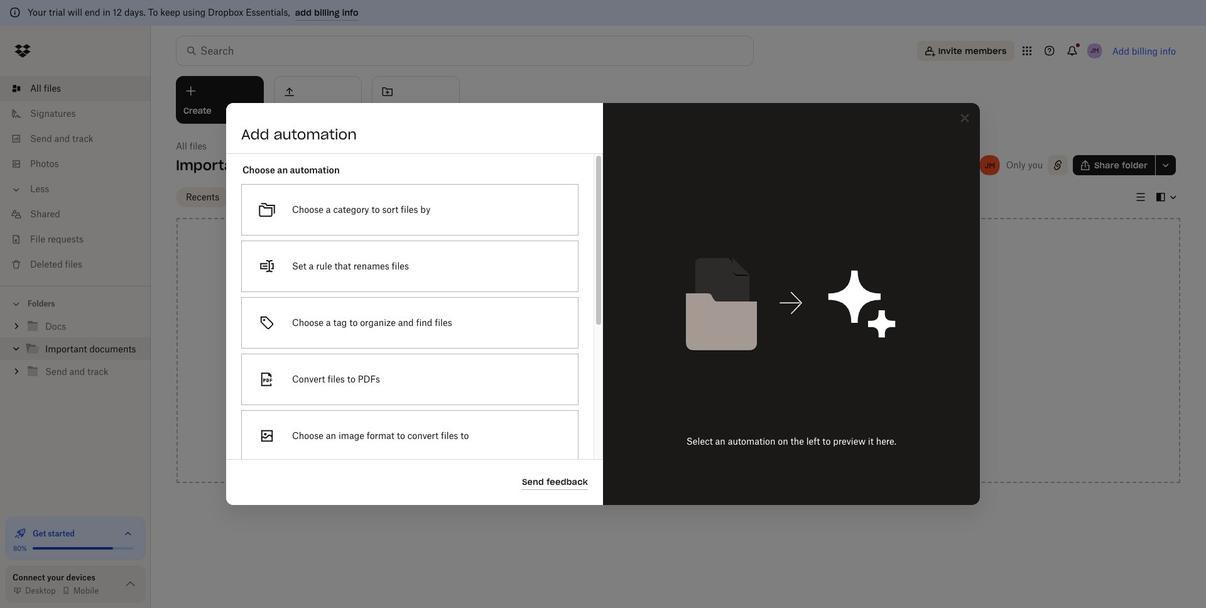 Task type: vqa. For each thing, say whether or not it's contained in the screenshot.
Less icon
yes



Task type: locate. For each thing, give the bounding box(es) containing it.
dialog
[[226, 103, 980, 608]]

list item
[[0, 76, 151, 101]]

less image
[[10, 183, 23, 196]]

list
[[0, 68, 151, 286]]

dropbox image
[[10, 38, 35, 63]]

group
[[0, 313, 151, 393]]

alert
[[0, 0, 1206, 26]]



